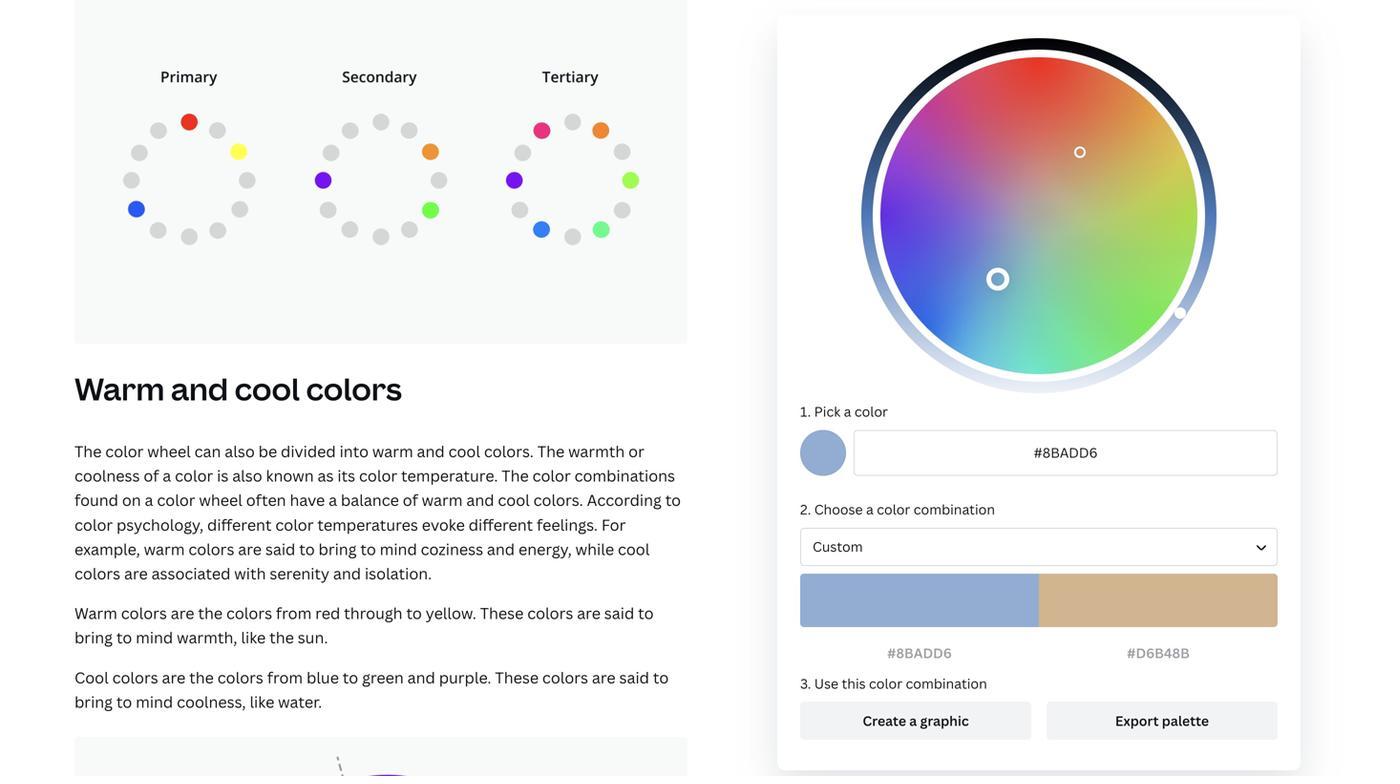 Task type: vqa. For each thing, say whether or not it's contained in the screenshot.
the bring inside the the Warm colors are the colors from red through to yellow. These colors are said to bring to mind warmth, like the sun.
yes



Task type: describe. For each thing, give the bounding box(es) containing it.
cool down for
[[618, 539, 650, 560]]

custom
[[813, 538, 863, 556]]

energy,
[[519, 539, 572, 560]]

color up psychology, on the bottom left of the page
[[157, 490, 195, 511]]

1.
[[801, 403, 811, 421]]

color down found
[[75, 515, 113, 535]]

said inside the color wheel can also be divided into warm and cool colors. the warmth or coolness of a color is also known as its color temperature. the color combinations found on a color wheel often have a balance of warm and cool colors. according to color psychology, different color temperatures evoke different feelings. for example, warm colors are said to bring to mind coziness and energy, while cool colors are associated with serenity and isolation.
[[266, 539, 296, 560]]

and inside the cool colors are the colors from blue to green and purple. these colors are said to bring to mind coolness, like water.
[[408, 668, 436, 688]]

purple.
[[439, 668, 492, 688]]

combination for 3. use this color combination
[[906, 675, 988, 693]]

red
[[315, 603, 340, 624]]

combination for 2. choose a color combination
[[914, 501, 996, 519]]

can
[[195, 441, 221, 462]]

1 different from the left
[[207, 515, 272, 535]]

associated
[[152, 564, 231, 584]]

this
[[842, 675, 866, 693]]

1 vertical spatial the
[[270, 628, 294, 648]]

2 vertical spatial warm
[[144, 539, 185, 560]]

with
[[234, 564, 266, 584]]

and down temperature.
[[467, 490, 494, 511]]

1 vertical spatial warm
[[422, 490, 463, 511]]

from for sun.
[[276, 603, 312, 624]]

coolness,
[[177, 692, 246, 713]]

on
[[122, 490, 141, 511]]

color right choose
[[877, 501, 911, 519]]

mind inside the cool colors are the colors from blue to green and purple. these colors are said to bring to mind coolness, like water.
[[136, 692, 173, 713]]

and up can
[[171, 368, 228, 410]]

combinations
[[575, 466, 676, 486]]

for
[[602, 515, 626, 535]]

3. use this color combination
[[801, 675, 988, 693]]

and up temperature.
[[417, 441, 445, 462]]

warm and cool colors
[[75, 368, 402, 410]]

color up the 'balance'
[[359, 466, 398, 486]]

custom button
[[801, 528, 1278, 566]]

0 vertical spatial colors.
[[484, 441, 534, 462]]

2. choose a color combination
[[801, 501, 996, 519]]

evoke
[[422, 515, 465, 535]]

0 horizontal spatial of
[[144, 466, 159, 486]]

balance
[[341, 490, 399, 511]]

choose
[[815, 501, 863, 519]]

a right choose
[[867, 501, 874, 519]]

its
[[338, 466, 356, 486]]

1 vertical spatial also
[[232, 466, 262, 486]]

warm for warm and cool colors
[[75, 368, 165, 410]]

0 vertical spatial wheel
[[147, 441, 191, 462]]

green
[[362, 668, 404, 688]]

bring inside the cool colors are the colors from blue to green and purple. these colors are said to bring to mind coolness, like water.
[[75, 692, 113, 713]]

serenity
[[270, 564, 330, 584]]

into
[[340, 441, 369, 462]]

a right pick
[[844, 403, 852, 421]]

sun.
[[298, 628, 328, 648]]

known
[[266, 466, 314, 486]]

1 vertical spatial colors.
[[534, 490, 583, 511]]

1 vertical spatial wheel
[[199, 490, 243, 511]]

a up psychology, on the bottom left of the page
[[163, 466, 171, 486]]

temperatures
[[318, 515, 418, 535]]

often
[[246, 490, 286, 511]]

example,
[[75, 539, 140, 560]]

these inside the cool colors are the colors from blue to green and purple. these colors are said to bring to mind coolness, like water.
[[495, 668, 539, 688]]

bring inside warm colors are the colors from red through to yellow. these colors are said to bring to mind warmth, like the sun.
[[75, 628, 113, 648]]

a down as
[[329, 490, 337, 511]]

warmth
[[569, 441, 625, 462]]

the for coolness,
[[189, 668, 214, 688]]

coziness
[[421, 539, 483, 560]]

color down can
[[175, 466, 213, 486]]



Task type: locate. For each thing, give the bounding box(es) containing it.
warm inside warm colors are the colors from red through to yellow. these colors are said to bring to mind warmth, like the sun.
[[75, 603, 117, 624]]

primary, secondary and tertiary colors image
[[75, 0, 688, 345]]

mind
[[380, 539, 417, 560], [136, 628, 173, 648], [136, 692, 173, 713]]

from up the sun.
[[276, 603, 312, 624]]

and
[[171, 368, 228, 410], [417, 441, 445, 462], [467, 490, 494, 511], [487, 539, 515, 560], [333, 564, 361, 584], [408, 668, 436, 688]]

these inside warm colors are the colors from red through to yellow. these colors are said to bring to mind warmth, like the sun.
[[480, 603, 524, 624]]

the left the sun.
[[270, 628, 294, 648]]

0 vertical spatial said
[[266, 539, 296, 560]]

are
[[238, 539, 262, 560], [124, 564, 148, 584], [171, 603, 194, 624], [577, 603, 601, 624], [162, 668, 186, 688], [592, 668, 616, 688]]

color down have
[[276, 515, 314, 535]]

these right purple.
[[495, 668, 539, 688]]

0 vertical spatial mind
[[380, 539, 417, 560]]

colors
[[306, 368, 402, 410], [189, 539, 234, 560], [75, 564, 120, 584], [121, 603, 167, 624], [226, 603, 272, 624], [528, 603, 574, 624], [112, 668, 158, 688], [218, 668, 264, 688], [543, 668, 589, 688]]

combination up custom button
[[914, 501, 996, 519]]

said
[[266, 539, 296, 560], [605, 603, 635, 624], [620, 668, 650, 688]]

slider
[[862, 38, 1217, 394]]

None text field
[[854, 430, 1278, 476]]

of
[[144, 466, 159, 486], [403, 490, 418, 511]]

colors.
[[484, 441, 534, 462], [534, 490, 583, 511]]

have
[[290, 490, 325, 511]]

wheel
[[147, 441, 191, 462], [199, 490, 243, 511]]

the
[[75, 441, 102, 462], [538, 441, 565, 462], [502, 466, 529, 486]]

different down often
[[207, 515, 272, 535]]

0 vertical spatial like
[[241, 628, 266, 648]]

or
[[629, 441, 645, 462]]

colors. up temperature.
[[484, 441, 534, 462]]

divided
[[281, 441, 336, 462]]

wheel left can
[[147, 441, 191, 462]]

of right the 'balance'
[[403, 490, 418, 511]]

0 vertical spatial of
[[144, 466, 159, 486]]

bring down temperatures
[[319, 539, 357, 560]]

2 vertical spatial said
[[620, 668, 650, 688]]

isolation.
[[365, 564, 432, 584]]

1 vertical spatial these
[[495, 668, 539, 688]]

2 horizontal spatial warm
[[422, 490, 463, 511]]

of right coolness
[[144, 466, 159, 486]]

1 horizontal spatial the
[[502, 466, 529, 486]]

warm
[[75, 368, 165, 410], [75, 603, 117, 624]]

0 horizontal spatial different
[[207, 515, 272, 535]]

blue
[[307, 668, 339, 688]]

0 vertical spatial the
[[198, 603, 223, 624]]

water.
[[278, 692, 322, 713]]

cool up temperature.
[[449, 441, 481, 462]]

0 vertical spatial these
[[480, 603, 524, 624]]

the up the coolness,
[[189, 668, 214, 688]]

warmth,
[[177, 628, 237, 648]]

0 vertical spatial warm
[[75, 368, 165, 410]]

found
[[75, 490, 118, 511]]

warm colors are the colors from red through to yellow. these colors are said to bring to mind warmth, like the sun.
[[75, 603, 654, 648]]

0 horizontal spatial warm
[[144, 539, 185, 560]]

1 horizontal spatial wheel
[[199, 490, 243, 511]]

2 vertical spatial bring
[[75, 692, 113, 713]]

cool
[[75, 668, 109, 688]]

psychology,
[[117, 515, 204, 535]]

from
[[276, 603, 312, 624], [267, 668, 303, 688]]

1 warm from the top
[[75, 368, 165, 410]]

a right 'on'
[[145, 490, 153, 511]]

a
[[844, 403, 852, 421], [163, 466, 171, 486], [145, 490, 153, 511], [329, 490, 337, 511], [867, 501, 874, 519]]

1 vertical spatial warm
[[75, 603, 117, 624]]

yellow.
[[426, 603, 477, 624]]

like inside warm colors are the colors from red through to yellow. these colors are said to bring to mind warmth, like the sun.
[[241, 628, 266, 648]]

like right warmth,
[[241, 628, 266, 648]]

0 vertical spatial bring
[[319, 539, 357, 560]]

1 horizontal spatial different
[[469, 515, 533, 535]]

warm up coolness
[[75, 368, 165, 410]]

like left the water.
[[250, 692, 274, 713]]

also
[[225, 441, 255, 462], [232, 466, 262, 486]]

bring
[[319, 539, 357, 560], [75, 628, 113, 648], [75, 692, 113, 713]]

1 vertical spatial bring
[[75, 628, 113, 648]]

like inside the cool colors are the colors from blue to green and purple. these colors are said to bring to mind coolness, like water.
[[250, 692, 274, 713]]

bring down 'cool'
[[75, 692, 113, 713]]

1 horizontal spatial of
[[403, 490, 418, 511]]

like
[[241, 628, 266, 648], [250, 692, 274, 713]]

cool up be
[[235, 368, 300, 410]]

warm for warm colors are the colors from red through to yellow. these colors are said to bring to mind warmth, like the sun.
[[75, 603, 117, 624]]

1 vertical spatial mind
[[136, 628, 173, 648]]

cool
[[235, 368, 300, 410], [449, 441, 481, 462], [498, 490, 530, 511], [618, 539, 650, 560]]

from inside the cool colors are the colors from blue to green and purple. these colors are said to bring to mind coolness, like water.
[[267, 668, 303, 688]]

also right is
[[232, 466, 262, 486]]

color
[[855, 403, 888, 421], [105, 441, 144, 462], [175, 466, 213, 486], [359, 466, 398, 486], [533, 466, 571, 486], [157, 490, 195, 511], [877, 501, 911, 519], [75, 515, 113, 535], [276, 515, 314, 535], [869, 675, 903, 693]]

said inside warm colors are the colors from red through to yellow. these colors are said to bring to mind warmth, like the sun.
[[605, 603, 635, 624]]

1 vertical spatial said
[[605, 603, 635, 624]]

the for like
[[198, 603, 223, 624]]

feelings.
[[537, 515, 598, 535]]

combination right this
[[906, 675, 988, 693]]

2.
[[801, 501, 811, 519]]

coolness
[[75, 466, 140, 486]]

the color wheel can also be divided into warm and cool colors. the warmth or coolness of a color is also known as its color temperature. the color combinations found on a color wheel often have a balance of warm and cool colors. according to color psychology, different color temperatures evoke different feelings. for example, warm colors are said to bring to mind coziness and energy, while cool colors are associated with serenity and isolation.
[[75, 441, 681, 584]]

mind left the coolness,
[[136, 692, 173, 713]]

color up coolness
[[105, 441, 144, 462]]

0 vertical spatial warm
[[373, 441, 413, 462]]

3.
[[801, 675, 812, 693]]

the up coolness
[[75, 441, 102, 462]]

use
[[815, 675, 839, 693]]

warm and cool colors image
[[75, 738, 688, 777]]

these
[[480, 603, 524, 624], [495, 668, 539, 688]]

the right temperature.
[[502, 466, 529, 486]]

these right yellow.
[[480, 603, 524, 624]]

bring inside the color wheel can also be divided into warm and cool colors. the warmth or coolness of a color is also known as its color temperature. the color combinations found on a color wheel often have a balance of warm and cool colors. according to color psychology, different color temperatures evoke different feelings. for example, warm colors are said to bring to mind coziness and energy, while cool colors are associated with serenity and isolation.
[[319, 539, 357, 560]]

through
[[344, 603, 403, 624]]

2 vertical spatial the
[[189, 668, 214, 688]]

and up red
[[333, 564, 361, 584]]

and right "green"
[[408, 668, 436, 688]]

mind inside warm colors are the colors from red through to yellow. these colors are said to bring to mind warmth, like the sun.
[[136, 628, 173, 648]]

cool up energy,
[[498, 490, 530, 511]]

according
[[587, 490, 662, 511]]

cool colors are the colors from blue to green and purple. these colors are said to bring to mind coolness, like water.
[[75, 668, 669, 713]]

0 vertical spatial from
[[276, 603, 312, 624]]

the inside the cool colors are the colors from blue to green and purple. these colors are said to bring to mind coolness, like water.
[[189, 668, 214, 688]]

said inside the cool colors are the colors from blue to green and purple. these colors are said to bring to mind coolness, like water.
[[620, 668, 650, 688]]

colors. up feelings. at bottom
[[534, 490, 583, 511]]

from for water.
[[267, 668, 303, 688]]

is
[[217, 466, 229, 486]]

from up the water.
[[267, 668, 303, 688]]

combination
[[914, 501, 996, 519], [906, 675, 988, 693]]

color right this
[[869, 675, 903, 693]]

mind inside the color wheel can also be divided into warm and cool colors. the warmth or coolness of a color is also known as its color temperature. the color combinations found on a color wheel often have a balance of warm and cool colors. according to color psychology, different color temperatures evoke different feelings. for example, warm colors are said to bring to mind coziness and energy, while cool colors are associated with serenity and isolation.
[[380, 539, 417, 560]]

0 horizontal spatial wheel
[[147, 441, 191, 462]]

1 vertical spatial of
[[403, 490, 418, 511]]

0 horizontal spatial the
[[75, 441, 102, 462]]

the left warmth
[[538, 441, 565, 462]]

from inside warm colors are the colors from red through to yellow. these colors are said to bring to mind warmth, like the sun.
[[276, 603, 312, 624]]

the up warmth,
[[198, 603, 223, 624]]

warm up 'cool'
[[75, 603, 117, 624]]

bring up 'cool'
[[75, 628, 113, 648]]

wheel down is
[[199, 490, 243, 511]]

mind left warmth,
[[136, 628, 173, 648]]

mind up isolation.
[[380, 539, 417, 560]]

to
[[666, 490, 681, 511], [299, 539, 315, 560], [361, 539, 376, 560], [406, 603, 422, 624], [638, 603, 654, 624], [116, 628, 132, 648], [343, 668, 358, 688], [653, 668, 669, 688], [116, 692, 132, 713]]

different
[[207, 515, 272, 535], [469, 515, 533, 535]]

temperature.
[[401, 466, 498, 486]]

the
[[198, 603, 223, 624], [270, 628, 294, 648], [189, 668, 214, 688]]

2 vertical spatial mind
[[136, 692, 173, 713]]

warm right into
[[373, 441, 413, 462]]

2 different from the left
[[469, 515, 533, 535]]

color down warmth
[[533, 466, 571, 486]]

2 horizontal spatial the
[[538, 441, 565, 462]]

warm down psychology, on the bottom left of the page
[[144, 539, 185, 560]]

1 vertical spatial combination
[[906, 675, 988, 693]]

0 vertical spatial combination
[[914, 501, 996, 519]]

pick
[[815, 403, 841, 421]]

also left be
[[225, 441, 255, 462]]

1 vertical spatial from
[[267, 668, 303, 688]]

color right pick
[[855, 403, 888, 421]]

1. pick a color
[[801, 403, 888, 421]]

as
[[318, 466, 334, 486]]

be
[[259, 441, 277, 462]]

warm up evoke
[[422, 490, 463, 511]]

different up energy,
[[469, 515, 533, 535]]

while
[[576, 539, 614, 560]]

1 horizontal spatial warm
[[373, 441, 413, 462]]

warm
[[373, 441, 413, 462], [422, 490, 463, 511], [144, 539, 185, 560]]

and left energy,
[[487, 539, 515, 560]]

2 warm from the top
[[75, 603, 117, 624]]

1 vertical spatial like
[[250, 692, 274, 713]]

0 vertical spatial also
[[225, 441, 255, 462]]



